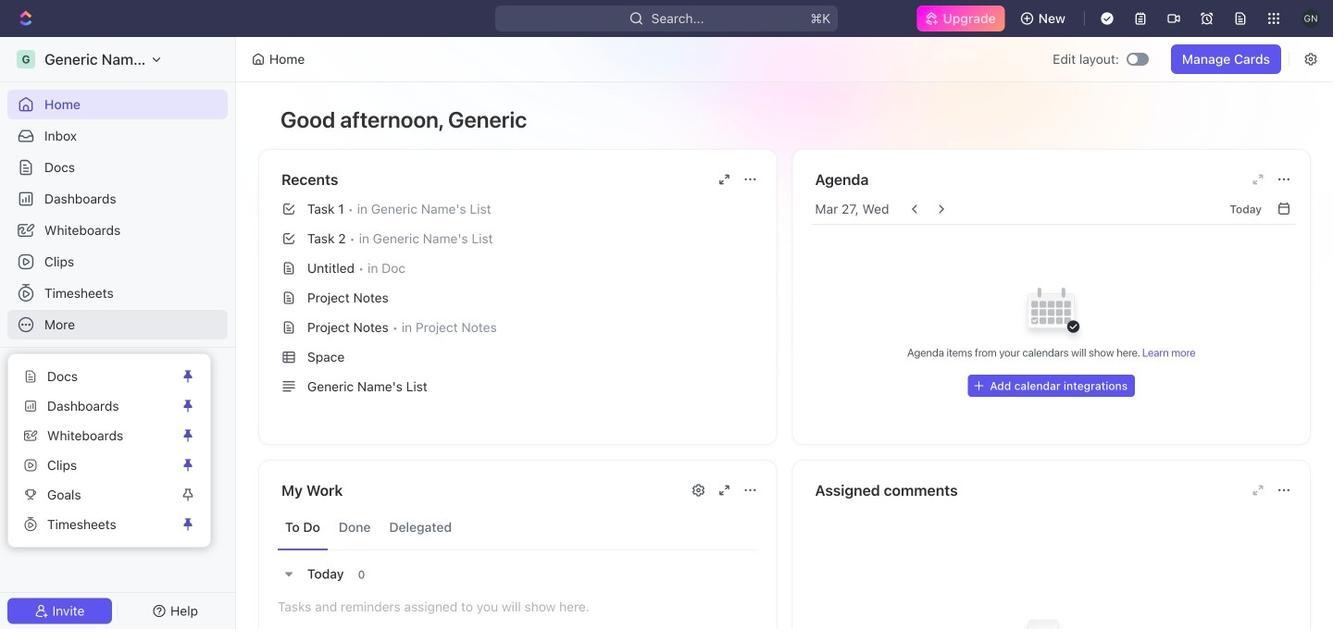 Task type: vqa. For each thing, say whether or not it's contained in the screenshot.
Sidebar navigation at the left of the page
yes



Task type: describe. For each thing, give the bounding box(es) containing it.
sidebar navigation
[[0, 37, 236, 630]]



Task type: locate. For each thing, give the bounding box(es) containing it.
tree
[[7, 417, 228, 541]]

tab list
[[278, 506, 758, 551]]

tree inside sidebar navigation
[[7, 417, 228, 541]]



